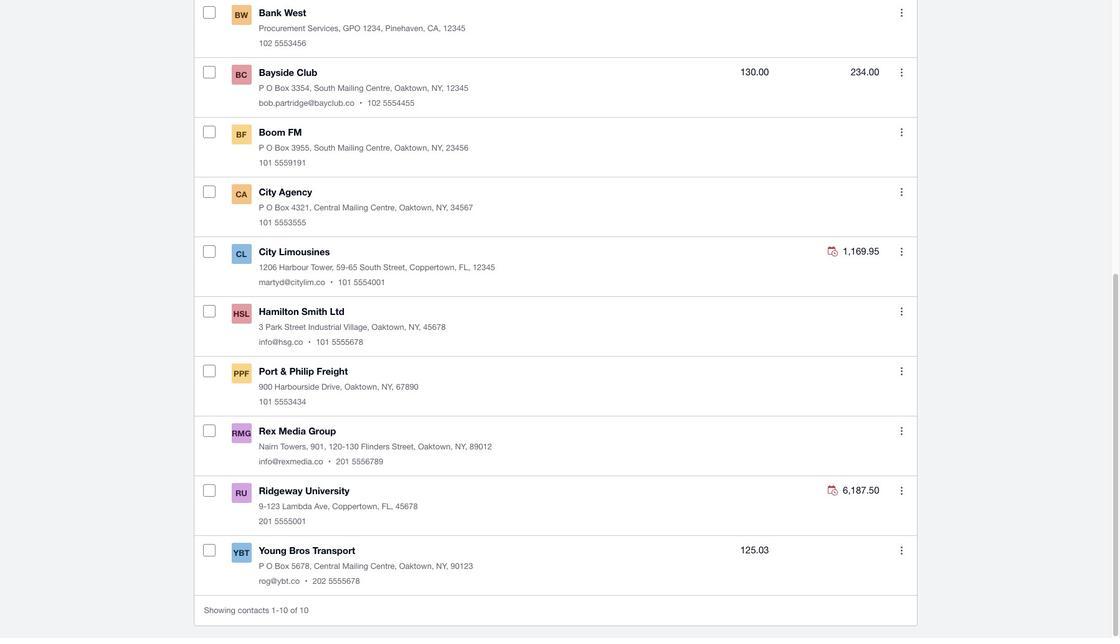 Task type: vqa. For each thing, say whether or not it's contained in the screenshot.


Task type: describe. For each thing, give the bounding box(es) containing it.
ridgeway university 9-123 lambda ave, coppertown, fl, 45678 201 5555001
[[259, 486, 418, 527]]

flinders
[[361, 443, 390, 452]]

city agency p o box 4321, central mailing centre, oaktown, ny, 34567 101 5553555
[[259, 186, 473, 228]]

centre, for city agency
[[371, 203, 397, 213]]

village,
[[344, 323, 370, 332]]

mailing for club
[[338, 84, 364, 93]]

p for bayside club
[[259, 84, 264, 93]]

rex media group nairn towers, 901, 120-130 flinders street, oaktown, ny, 89012 info@rexmedia.co • 201 5556789
[[259, 426, 492, 467]]

rmg
[[232, 429, 251, 439]]

more row options button for city agency
[[890, 180, 915, 205]]

central inside young bros transport p o box 5678, central mailing centre, oaktown, ny, 90123 rog@ybt.co • 202 5555678
[[314, 562, 340, 572]]

street, inside city limousines 1206 harbour tower, 59-65 south street, coppertown, fl, 12345 martyd@citylim.co • 101 5554001
[[384, 263, 407, 273]]

more row options image for city limousines
[[901, 248, 903, 256]]

procurement
[[259, 24, 306, 33]]

901,
[[311, 443, 326, 452]]

agency
[[279, 186, 312, 198]]

info@rexmedia.co
[[259, 458, 323, 467]]

freight
[[317, 366, 348, 377]]

5554001
[[354, 278, 385, 287]]

201 inside rex media group nairn towers, 901, 120-130 flinders street, oaktown, ny, 89012 info@rexmedia.co • 201 5556789
[[336, 458, 350, 467]]

5553434
[[275, 398, 306, 407]]

martyd@citylim.co
[[259, 278, 325, 287]]

ca
[[236, 190, 247, 200]]

130.00
[[741, 67, 769, 77]]

transport
[[313, 545, 355, 557]]

34567
[[451, 203, 473, 213]]

ny, inside hamilton smith ltd 3 park street industrial village, oaktown, ny, 45678 info@hsg.co • 101 5555678
[[409, 323, 421, 332]]

ru
[[236, 489, 247, 499]]

123
[[267, 502, 280, 512]]

5553555
[[275, 218, 306, 228]]

more row options image for young bros transport
[[901, 547, 903, 555]]

1,169.95 link
[[828, 244, 880, 259]]

central inside city agency p o box 4321, central mailing centre, oaktown, ny, 34567 101 5553555
[[314, 203, 340, 213]]

fl, inside city limousines 1206 harbour tower, 59-65 south street, coppertown, fl, 12345 martyd@citylim.co • 101 5554001
[[459, 263, 471, 273]]

more row options image for bank west
[[901, 9, 903, 17]]

o for city
[[266, 203, 273, 213]]

9-
[[259, 502, 267, 512]]

street, inside rex media group nairn towers, 901, 120-130 flinders street, oaktown, ny, 89012 info@rexmedia.co • 201 5556789
[[392, 443, 416, 452]]

south for fm
[[314, 143, 336, 153]]

59-
[[336, 263, 349, 273]]

hamilton smith ltd 3 park street industrial village, oaktown, ny, 45678 info@hsg.co • 101 5555678
[[259, 306, 446, 347]]

more row options image for bayside club
[[901, 68, 903, 76]]

gpo
[[343, 24, 361, 33]]

bros
[[289, 545, 310, 557]]

101 inside boom fm p o box 3955, south mailing centre, oaktown, ny, 23456 101 5559191
[[259, 158, 272, 168]]

ny, inside bayside club p o box 3354, south mailing centre, oaktown, ny, 12345 bob.partridge@bayclub.co • 102 5554455
[[432, 84, 444, 93]]

bw
[[235, 10, 248, 20]]

p for boom fm
[[259, 143, 264, 153]]

oaktown, inside city agency p o box 4321, central mailing centre, oaktown, ny, 34567 101 5553555
[[399, 203, 434, 213]]

nairn
[[259, 443, 278, 452]]

oaktown, inside young bros transport p o box 5678, central mailing centre, oaktown, ny, 90123 rog@ybt.co • 202 5555678
[[399, 562, 434, 572]]

box inside young bros transport p o box 5678, central mailing centre, oaktown, ny, 90123 rog@ybt.co • 202 5555678
[[275, 562, 289, 572]]

bc
[[236, 70, 247, 80]]

6,187.50
[[843, 486, 880, 496]]

more row options button for city limousines
[[890, 239, 915, 264]]

1234,
[[363, 24, 383, 33]]

o for bayside
[[266, 84, 273, 93]]

services,
[[308, 24, 341, 33]]

club
[[297, 67, 317, 78]]

ridgeway
[[259, 486, 303, 497]]

more row options button for bayside club
[[890, 60, 915, 85]]

4321,
[[292, 203, 312, 213]]

234.00
[[851, 67, 880, 77]]

more row options image for ridgeway university
[[901, 487, 903, 495]]

boom
[[259, 127, 285, 138]]

125.03
[[741, 545, 769, 556]]

3955,
[[292, 143, 312, 153]]

port
[[259, 366, 278, 377]]

202
[[313, 577, 326, 587]]

mailing for fm
[[338, 143, 364, 153]]

101 inside city limousines 1206 harbour tower, 59-65 south street, coppertown, fl, 12345 martyd@citylim.co • 101 5554001
[[338, 278, 352, 287]]

ppf
[[234, 369, 249, 379]]

rog@ybt.co
[[259, 577, 300, 587]]

ybt
[[233, 549, 250, 559]]

bank
[[259, 7, 282, 18]]

harbourside
[[275, 383, 319, 392]]

bf
[[236, 130, 247, 140]]

5555678 inside hamilton smith ltd 3 park street industrial village, oaktown, ny, 45678 info@hsg.co • 101 5555678
[[332, 338, 363, 347]]

more row options button for hamilton smith ltd
[[890, 299, 915, 324]]

bayside
[[259, 67, 294, 78]]

12345 inside 'bank west procurement services, gpo 1234, pinehaven, ca, 12345 102 5553456'
[[443, 24, 466, 33]]

130
[[345, 443, 359, 452]]

2 10 from the left
[[300, 607, 309, 616]]

120-
[[329, 443, 345, 452]]

hsl
[[233, 309, 250, 319]]

rex
[[259, 426, 276, 437]]

centre, inside young bros transport p o box 5678, central mailing centre, oaktown, ny, 90123 rog@ybt.co • 202 5555678
[[371, 562, 397, 572]]

more row options button for young bros transport
[[890, 539, 915, 564]]

5678,
[[292, 562, 312, 572]]

ny, inside young bros transport p o box 5678, central mailing centre, oaktown, ny, 90123 rog@ybt.co • 202 5555678
[[436, 562, 449, 572]]

box for boom
[[275, 143, 289, 153]]

bob.partridge@bayclub.co
[[259, 99, 355, 108]]

towers,
[[281, 443, 308, 452]]

tower,
[[311, 263, 334, 273]]

west
[[284, 7, 306, 18]]

hamilton
[[259, 306, 299, 317]]

centre, for bayside club
[[366, 84, 392, 93]]

cl
[[236, 249, 247, 259]]

130.00 link
[[741, 65, 769, 80]]

ave,
[[314, 502, 330, 512]]

showing contacts 1-10 of 10
[[204, 607, 309, 616]]

45678 inside ridgeway university 9-123 lambda ave, coppertown, fl, 45678 201 5555001
[[396, 502, 418, 512]]



Task type: locate. For each thing, give the bounding box(es) containing it.
• inside city limousines 1206 harbour tower, 59-65 south street, coppertown, fl, 12345 martyd@citylim.co • 101 5554001
[[330, 278, 333, 287]]

102 inside bayside club p o box 3354, south mailing centre, oaktown, ny, 12345 bob.partridge@bayclub.co • 102 5554455
[[367, 99, 381, 108]]

ny, inside port & philip freight 900 harbourside drive, oaktown, ny, 67890 101 5553434
[[382, 383, 394, 392]]

1 vertical spatial central
[[314, 562, 340, 572]]

1 vertical spatial coppertown,
[[332, 502, 380, 512]]

1 more row options button from the top
[[890, 0, 915, 25]]

centre, inside city agency p o box 4321, central mailing centre, oaktown, ny, 34567 101 5553555
[[371, 203, 397, 213]]

ltd
[[330, 306, 345, 317]]

1 p from the top
[[259, 84, 264, 93]]

201
[[336, 458, 350, 467], [259, 517, 272, 527]]

2 o from the top
[[266, 143, 273, 153]]

mailing right 3955,
[[338, 143, 364, 153]]

0 vertical spatial city
[[259, 186, 276, 198]]

more row options image for city agency
[[901, 188, 903, 196]]

south up 5554001
[[360, 263, 381, 273]]

23456
[[446, 143, 469, 153]]

ny, inside rex media group nairn towers, 901, 120-130 flinders street, oaktown, ny, 89012 info@rexmedia.co • 201 5556789
[[455, 443, 468, 452]]

1 box from the top
[[275, 84, 289, 93]]

more row options button
[[890, 0, 915, 25], [890, 60, 915, 85], [890, 120, 915, 145], [890, 180, 915, 205], [890, 239, 915, 264], [890, 299, 915, 324], [890, 359, 915, 384], [890, 419, 915, 444], [890, 479, 915, 504], [890, 539, 915, 564]]

1 horizontal spatial 10
[[300, 607, 309, 616]]

p inside young bros transport p o box 5678, central mailing centre, oaktown, ny, 90123 rog@ybt.co • 202 5555678
[[259, 562, 264, 572]]

coppertown,
[[410, 263, 457, 273], [332, 502, 380, 512]]

1 vertical spatial 5555678
[[329, 577, 360, 587]]

p for city agency
[[259, 203, 264, 213]]

p
[[259, 84, 264, 93], [259, 143, 264, 153], [259, 203, 264, 213], [259, 562, 264, 572]]

2 vertical spatial more row options image
[[901, 487, 903, 495]]

o inside city agency p o box 4321, central mailing centre, oaktown, ny, 34567 101 5553555
[[266, 203, 273, 213]]

3 more row options image from the top
[[901, 487, 903, 495]]

1 horizontal spatial 201
[[336, 458, 350, 467]]

oaktown, left 89012
[[418, 443, 453, 452]]

0 vertical spatial 201
[[336, 458, 350, 467]]

1 vertical spatial more row options image
[[901, 368, 903, 376]]

ny, inside boom fm p o box 3955, south mailing centre, oaktown, ny, 23456 101 5559191
[[432, 143, 444, 153]]

1 vertical spatial 45678
[[396, 502, 418, 512]]

port & philip freight 900 harbourside drive, oaktown, ny, 67890 101 5553434
[[259, 366, 419, 407]]

city for city limousines
[[259, 246, 276, 258]]

101 inside city agency p o box 4321, central mailing centre, oaktown, ny, 34567 101 5553555
[[259, 218, 272, 228]]

1 vertical spatial city
[[259, 246, 276, 258]]

3 o from the top
[[266, 203, 273, 213]]

• inside bayside club p o box 3354, south mailing centre, oaktown, ny, 12345 bob.partridge@bayclub.co • 102 5554455
[[360, 99, 362, 108]]

more row options image for hamilton smith ltd
[[901, 308, 903, 316]]

mailing up bob.partridge@bayclub.co
[[338, 84, 364, 93]]

oaktown, inside port & philip freight 900 harbourside drive, oaktown, ny, 67890 101 5553434
[[345, 383, 379, 392]]

10 left of
[[279, 607, 288, 616]]

101 inside port & philip freight 900 harbourside drive, oaktown, ny, 67890 101 5553434
[[259, 398, 272, 407]]

central up the 202 on the left
[[314, 562, 340, 572]]

south
[[314, 84, 336, 93], [314, 143, 336, 153], [360, 263, 381, 273]]

p inside bayside club p o box 3354, south mailing centre, oaktown, ny, 12345 bob.partridge@bayclub.co • 102 5554455
[[259, 84, 264, 93]]

mailing inside boom fm p o box 3955, south mailing centre, oaktown, ny, 23456 101 5559191
[[338, 143, 364, 153]]

1 vertical spatial 102
[[367, 99, 381, 108]]

4 more row options image from the top
[[901, 188, 903, 196]]

67890
[[396, 383, 419, 392]]

more row options image
[[901, 248, 903, 256], [901, 368, 903, 376], [901, 487, 903, 495]]

1 vertical spatial fl,
[[382, 502, 393, 512]]

city right the ca
[[259, 186, 276, 198]]

101 left the 5559191
[[259, 158, 272, 168]]

city limousines 1206 harbour tower, 59-65 south street, coppertown, fl, 12345 martyd@citylim.co • 101 5554001
[[259, 246, 495, 287]]

young bros transport p o box 5678, central mailing centre, oaktown, ny, 90123 rog@ybt.co • 202 5555678
[[259, 545, 473, 587]]

7 more row options button from the top
[[890, 359, 915, 384]]

0 vertical spatial fl,
[[459, 263, 471, 273]]

0 vertical spatial coppertown,
[[410, 263, 457, 273]]

more row options button for ridgeway university
[[890, 479, 915, 504]]

south right 3354,
[[314, 84, 336, 93]]

more row options button for boom fm
[[890, 120, 915, 145]]

3354,
[[292, 84, 312, 93]]

ny, left 67890
[[382, 383, 394, 392]]

city up 1206
[[259, 246, 276, 258]]

4 o from the top
[[266, 562, 273, 572]]

ny, left 89012
[[455, 443, 468, 452]]

1 vertical spatial 201
[[259, 517, 272, 527]]

mailing inside city agency p o box 4321, central mailing centre, oaktown, ny, 34567 101 5553555
[[342, 203, 368, 213]]

5555678 right the 202 on the left
[[329, 577, 360, 587]]

box inside boom fm p o box 3955, south mailing centre, oaktown, ny, 23456 101 5559191
[[275, 143, 289, 153]]

1 vertical spatial street,
[[392, 443, 416, 452]]

o down young
[[266, 562, 273, 572]]

2 more row options image from the top
[[901, 368, 903, 376]]

125.03 link
[[741, 544, 769, 559]]

oaktown, inside rex media group nairn towers, 901, 120-130 flinders street, oaktown, ny, 89012 info@rexmedia.co • 201 5556789
[[418, 443, 453, 452]]

oaktown, inside hamilton smith ltd 3 park street industrial village, oaktown, ny, 45678 info@hsg.co • 101 5555678
[[372, 323, 407, 332]]

3 more row options button from the top
[[890, 120, 915, 145]]

more row options button for bank west
[[890, 0, 915, 25]]

• left 5554455 at left top
[[360, 99, 362, 108]]

mailing inside bayside club p o box 3354, south mailing centre, oaktown, ny, 12345 bob.partridge@bayclub.co • 102 5554455
[[338, 84, 364, 93]]

drive,
[[322, 383, 342, 392]]

12345 inside bayside club p o box 3354, south mailing centre, oaktown, ny, 12345 bob.partridge@bayclub.co • 102 5554455
[[446, 84, 469, 93]]

fl, down 5556789
[[382, 502, 393, 512]]

lambda
[[282, 502, 312, 512]]

45678
[[423, 323, 446, 332], [396, 502, 418, 512]]

centre, inside bayside club p o box 3354, south mailing centre, oaktown, ny, 12345 bob.partridge@bayclub.co • 102 5554455
[[366, 84, 392, 93]]

south inside city limousines 1206 harbour tower, 59-65 south street, coppertown, fl, 12345 martyd@citylim.co • 101 5554001
[[360, 263, 381, 273]]

101 inside hamilton smith ltd 3 park street industrial village, oaktown, ny, 45678 info@hsg.co • 101 5555678
[[316, 338, 330, 347]]

0 horizontal spatial 102
[[259, 39, 272, 48]]

box down 'bayside'
[[275, 84, 289, 93]]

mailing
[[338, 84, 364, 93], [338, 143, 364, 153], [342, 203, 368, 213], [342, 562, 368, 572]]

101 left 5553555
[[259, 218, 272, 228]]

201 inside ridgeway university 9-123 lambda ave, coppertown, fl, 45678 201 5555001
[[259, 517, 272, 527]]

fl, down 34567
[[459, 263, 471, 273]]

90123
[[451, 562, 473, 572]]

1 more row options image from the top
[[901, 9, 903, 17]]

ny, inside city agency p o box 4321, central mailing centre, oaktown, ny, 34567 101 5553555
[[436, 203, 449, 213]]

0 horizontal spatial 10
[[279, 607, 288, 616]]

street, up 5554001
[[384, 263, 407, 273]]

industrial
[[308, 323, 342, 332]]

2 more row options image from the top
[[901, 68, 903, 76]]

p down 'bayside'
[[259, 84, 264, 93]]

89012
[[470, 443, 492, 452]]

102 inside 'bank west procurement services, gpo 1234, pinehaven, ca, 12345 102 5553456'
[[259, 39, 272, 48]]

o for boom
[[266, 143, 273, 153]]

more row options image for boom fm
[[901, 128, 903, 136]]

more row options button for port & philip freight
[[890, 359, 915, 384]]

o down boom
[[266, 143, 273, 153]]

0 horizontal spatial fl,
[[382, 502, 393, 512]]

fm
[[288, 127, 302, 138]]

ny, left 34567
[[436, 203, 449, 213]]

oaktown,
[[395, 84, 429, 93], [395, 143, 429, 153], [399, 203, 434, 213], [372, 323, 407, 332], [345, 383, 379, 392], [418, 443, 453, 452], [399, 562, 434, 572]]

1 horizontal spatial coppertown,
[[410, 263, 457, 273]]

5 more row options image from the top
[[901, 308, 903, 316]]

pinehaven,
[[385, 24, 425, 33]]

centre,
[[366, 84, 392, 93], [366, 143, 392, 153], [371, 203, 397, 213], [371, 562, 397, 572]]

central right 4321,
[[314, 203, 340, 213]]

2 more row options button from the top
[[890, 60, 915, 85]]

centre, for boom fm
[[366, 143, 392, 153]]

• down 120-
[[328, 458, 331, 467]]

• inside young bros transport p o box 5678, central mailing centre, oaktown, ny, 90123 rog@ybt.co • 202 5555678
[[305, 577, 308, 587]]

4 more row options button from the top
[[890, 180, 915, 205]]

p down boom
[[259, 143, 264, 153]]

1,169.95
[[843, 246, 880, 257]]

4 box from the top
[[275, 562, 289, 572]]

ny,
[[432, 84, 444, 93], [432, 143, 444, 153], [436, 203, 449, 213], [409, 323, 421, 332], [382, 383, 394, 392], [455, 443, 468, 452], [436, 562, 449, 572]]

bank west procurement services, gpo 1234, pinehaven, ca, 12345 102 5553456
[[259, 7, 466, 48]]

1 horizontal spatial 102
[[367, 99, 381, 108]]

o inside bayside club p o box 3354, south mailing centre, oaktown, ny, 12345 bob.partridge@bayclub.co • 102 5554455
[[266, 84, 273, 93]]

oaktown, right drive,
[[345, 383, 379, 392]]

p inside city agency p o box 4321, central mailing centre, oaktown, ny, 34567 101 5553555
[[259, 203, 264, 213]]

box inside city agency p o box 4321, central mailing centre, oaktown, ny, 34567 101 5553555
[[275, 203, 289, 213]]

2 vertical spatial 12345
[[473, 263, 495, 273]]

ca,
[[428, 24, 441, 33]]

0 horizontal spatial 201
[[259, 517, 272, 527]]

philip
[[289, 366, 314, 377]]

0 vertical spatial street,
[[384, 263, 407, 273]]

1-
[[271, 607, 279, 616]]

fl,
[[459, 263, 471, 273], [382, 502, 393, 512]]

boom fm p o box 3955, south mailing centre, oaktown, ny, 23456 101 5559191
[[259, 127, 469, 168]]

6,187.50 link
[[828, 484, 880, 499]]

ny, left 23456
[[432, 143, 444, 153]]

1 horizontal spatial fl,
[[459, 263, 471, 273]]

fl, inside ridgeway university 9-123 lambda ave, coppertown, fl, 45678 201 5555001
[[382, 502, 393, 512]]

box up 5553555
[[275, 203, 289, 213]]

more row options image
[[901, 9, 903, 17], [901, 68, 903, 76], [901, 128, 903, 136], [901, 188, 903, 196], [901, 308, 903, 316], [901, 427, 903, 435], [901, 547, 903, 555]]

more row options image for rex media group
[[901, 427, 903, 435]]

234.00 link
[[851, 65, 880, 80]]

of
[[290, 607, 297, 616]]

mailing inside young bros transport p o box 5678, central mailing centre, oaktown, ny, 90123 rog@ybt.co • 202 5555678
[[342, 562, 368, 572]]

street,
[[384, 263, 407, 273], [392, 443, 416, 452]]

6 more row options image from the top
[[901, 427, 903, 435]]

6 more row options button from the top
[[890, 299, 915, 324]]

45678 inside hamilton smith ltd 3 park street industrial village, oaktown, ny, 45678 info@hsg.co • 101 5555678
[[423, 323, 446, 332]]

box up 'rog@ybt.co'
[[275, 562, 289, 572]]

p left 4321,
[[259, 203, 264, 213]]

201 down 120-
[[336, 458, 350, 467]]

101 down 900
[[259, 398, 272, 407]]

more row options button for rex media group
[[890, 419, 915, 444]]

1206
[[259, 263, 277, 273]]

3 p from the top
[[259, 203, 264, 213]]

street
[[284, 323, 306, 332]]

more row options image for port & philip freight
[[901, 368, 903, 376]]

• down tower,
[[330, 278, 333, 287]]

box inside bayside club p o box 3354, south mailing centre, oaktown, ny, 12345 bob.partridge@bayclub.co • 102 5554455
[[275, 84, 289, 93]]

ny, left "90123"
[[436, 562, 449, 572]]

•
[[360, 99, 362, 108], [330, 278, 333, 287], [308, 338, 311, 347], [328, 458, 331, 467], [305, 577, 308, 587]]

3 more row options image from the top
[[901, 128, 903, 136]]

102 down procurement
[[259, 39, 272, 48]]

• down industrial
[[308, 338, 311, 347]]

o down 'bayside'
[[266, 84, 273, 93]]

1 central from the top
[[314, 203, 340, 213]]

oaktown, right village,
[[372, 323, 407, 332]]

1 o from the top
[[266, 84, 273, 93]]

1 more row options image from the top
[[901, 248, 903, 256]]

mailing right 4321,
[[342, 203, 368, 213]]

south right 3955,
[[314, 143, 336, 153]]

2 central from the top
[[314, 562, 340, 572]]

102
[[259, 39, 272, 48], [367, 99, 381, 108]]

park
[[266, 323, 282, 332]]

65
[[349, 263, 358, 273]]

oaktown, inside boom fm p o box 3955, south mailing centre, oaktown, ny, 23456 101 5559191
[[395, 143, 429, 153]]

oaktown, up 5554455 at left top
[[395, 84, 429, 93]]

south inside boom fm p o box 3955, south mailing centre, oaktown, ny, 23456 101 5559191
[[314, 143, 336, 153]]

5559191
[[275, 158, 306, 168]]

university
[[305, 486, 350, 497]]

12345 for limousines
[[473, 263, 495, 273]]

centre, inside boom fm p o box 3955, south mailing centre, oaktown, ny, 23456 101 5559191
[[366, 143, 392, 153]]

0 vertical spatial 102
[[259, 39, 272, 48]]

city
[[259, 186, 276, 198], [259, 246, 276, 258]]

• inside hamilton smith ltd 3 park street industrial village, oaktown, ny, 45678 info@hsg.co • 101 5555678
[[308, 338, 311, 347]]

7 more row options image from the top
[[901, 547, 903, 555]]

street, right flinders
[[392, 443, 416, 452]]

south for club
[[314, 84, 336, 93]]

box
[[275, 84, 289, 93], [275, 143, 289, 153], [275, 203, 289, 213], [275, 562, 289, 572]]

mailing for agency
[[342, 203, 368, 213]]

oaktown, left 23456
[[395, 143, 429, 153]]

p down young
[[259, 562, 264, 572]]

o inside young bros transport p o box 5678, central mailing centre, oaktown, ny, 90123 rog@ybt.co • 202 5555678
[[266, 562, 273, 572]]

box up the 5559191
[[275, 143, 289, 153]]

201 down 9-
[[259, 517, 272, 527]]

900
[[259, 383, 272, 392]]

12345 inside city limousines 1206 harbour tower, 59-65 south street, coppertown, fl, 12345 martyd@citylim.co • 101 5554001
[[473, 263, 495, 273]]

0 vertical spatial 45678
[[423, 323, 446, 332]]

box for bayside
[[275, 84, 289, 93]]

101 down industrial
[[316, 338, 330, 347]]

group
[[309, 426, 336, 437]]

0 vertical spatial 12345
[[443, 24, 466, 33]]

0 vertical spatial south
[[314, 84, 336, 93]]

harbour
[[279, 263, 309, 273]]

info@hsg.co
[[259, 338, 303, 347]]

0 horizontal spatial 45678
[[396, 502, 418, 512]]

9 more row options button from the top
[[890, 479, 915, 504]]

city inside city limousines 1206 harbour tower, 59-65 south street, coppertown, fl, 12345 martyd@citylim.co • 101 5554001
[[259, 246, 276, 258]]

2 p from the top
[[259, 143, 264, 153]]

1 city from the top
[[259, 186, 276, 198]]

101 down "59-"
[[338, 278, 352, 287]]

12345 for club
[[446, 84, 469, 93]]

2 city from the top
[[259, 246, 276, 258]]

limousines
[[279, 246, 330, 258]]

o inside boom fm p o box 3955, south mailing centre, oaktown, ny, 23456 101 5559191
[[266, 143, 273, 153]]

box for city
[[275, 203, 289, 213]]

mailing down transport
[[342, 562, 368, 572]]

coppertown, inside city limousines 1206 harbour tower, 59-65 south street, coppertown, fl, 12345 martyd@citylim.co • 101 5554001
[[410, 263, 457, 273]]

5555678 inside young bros transport p o box 5678, central mailing centre, oaktown, ny, 90123 rog@ybt.co • 202 5555678
[[329, 577, 360, 587]]

1 vertical spatial 12345
[[446, 84, 469, 93]]

ny, down ca,
[[432, 84, 444, 93]]

oaktown, inside bayside club p o box 3354, south mailing centre, oaktown, ny, 12345 bob.partridge@bayclub.co • 102 5554455
[[395, 84, 429, 93]]

10 more row options button from the top
[[890, 539, 915, 564]]

south inside bayside club p o box 3354, south mailing centre, oaktown, ny, 12345 bob.partridge@bayclub.co • 102 5554455
[[314, 84, 336, 93]]

102 left 5554455 at left top
[[367, 99, 381, 108]]

0 horizontal spatial coppertown,
[[332, 502, 380, 512]]

• left the 202 on the left
[[305, 577, 308, 587]]

0 vertical spatial central
[[314, 203, 340, 213]]

1 10 from the left
[[279, 607, 288, 616]]

3 box from the top
[[275, 203, 289, 213]]

o left 4321,
[[266, 203, 273, 213]]

2 box from the top
[[275, 143, 289, 153]]

4 p from the top
[[259, 562, 264, 572]]

8 more row options button from the top
[[890, 419, 915, 444]]

city inside city agency p o box 4321, central mailing centre, oaktown, ny, 34567 101 5553555
[[259, 186, 276, 198]]

contacts
[[238, 607, 269, 616]]

5553456
[[275, 39, 306, 48]]

10 right of
[[300, 607, 309, 616]]

&
[[280, 366, 287, 377]]

oaktown, left 34567
[[399, 203, 434, 213]]

• inside rex media group nairn towers, 901, 120-130 flinders street, oaktown, ny, 89012 info@rexmedia.co • 201 5556789
[[328, 458, 331, 467]]

p inside boom fm p o box 3955, south mailing centre, oaktown, ny, 23456 101 5559191
[[259, 143, 264, 153]]

0 vertical spatial 5555678
[[332, 338, 363, 347]]

young
[[259, 545, 287, 557]]

bayside club p o box 3354, south mailing centre, oaktown, ny, 12345 bob.partridge@bayclub.co • 102 5554455
[[259, 67, 469, 108]]

media
[[279, 426, 306, 437]]

1 vertical spatial south
[[314, 143, 336, 153]]

2 vertical spatial south
[[360, 263, 381, 273]]

showing
[[204, 607, 236, 616]]

5555678 down village,
[[332, 338, 363, 347]]

10
[[279, 607, 288, 616], [300, 607, 309, 616]]

1 horizontal spatial 45678
[[423, 323, 446, 332]]

5556789
[[352, 458, 384, 467]]

smith
[[302, 306, 327, 317]]

5 more row options button from the top
[[890, 239, 915, 264]]

city for city agency
[[259, 186, 276, 198]]

oaktown, left "90123"
[[399, 562, 434, 572]]

0 vertical spatial more row options image
[[901, 248, 903, 256]]

coppertown, inside ridgeway university 9-123 lambda ave, coppertown, fl, 45678 201 5555001
[[332, 502, 380, 512]]

5554455
[[383, 99, 415, 108]]

5555001
[[275, 517, 306, 527]]

ny, right village,
[[409, 323, 421, 332]]



